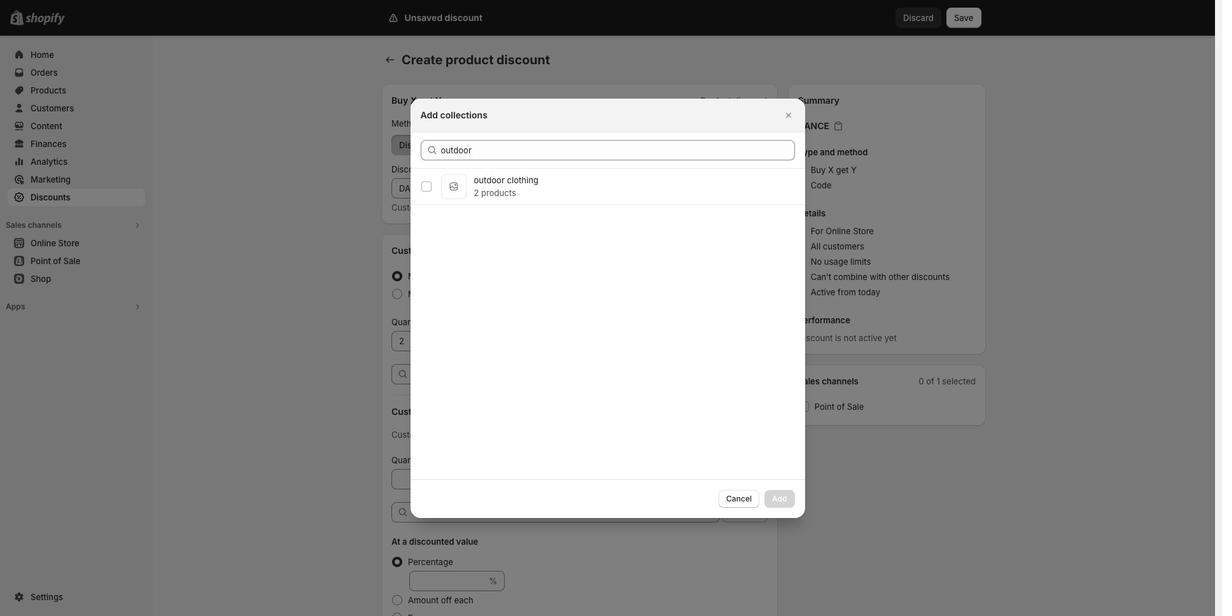 Task type: locate. For each thing, give the bounding box(es) containing it.
dialog
[[0, 98, 1215, 518]]

shopify image
[[25, 13, 65, 25]]



Task type: describe. For each thing, give the bounding box(es) containing it.
Search collections text field
[[441, 140, 795, 160]]



Task type: vqa. For each thing, say whether or not it's contained in the screenshot.
dialog
yes



